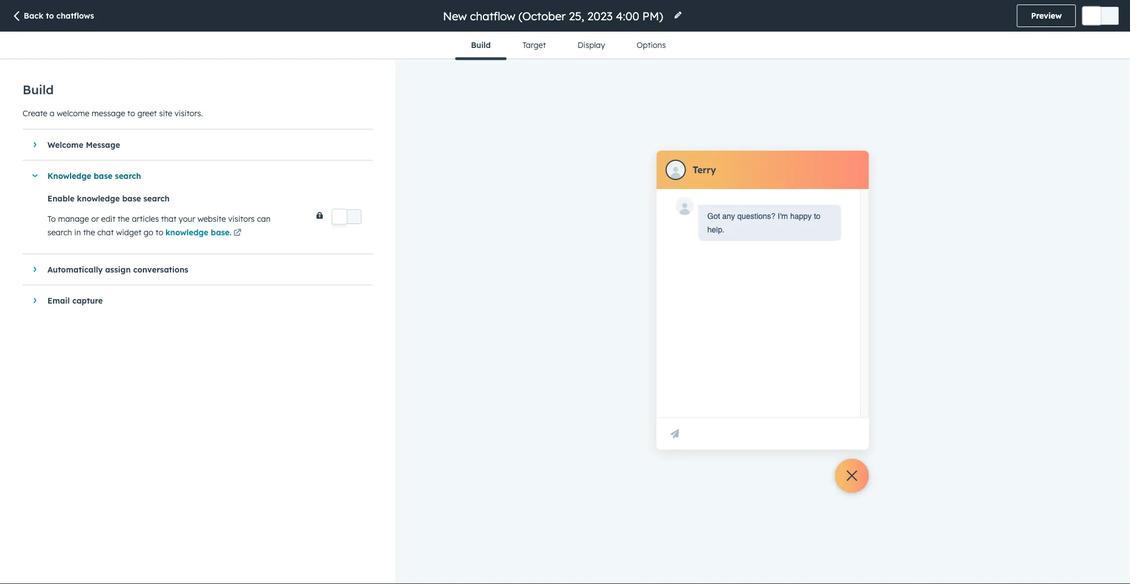 Task type: vqa. For each thing, say whether or not it's contained in the screenshot.
"Back To Chatflows"
yes



Task type: locate. For each thing, give the bounding box(es) containing it.
search up articles
[[144, 194, 170, 203]]

0 vertical spatial caret image
[[32, 175, 38, 177]]

0 horizontal spatial search
[[47, 228, 72, 238]]

search up enable knowledge base search
[[115, 171, 141, 181]]

the
[[118, 214, 130, 224], [83, 228, 95, 238]]

back to chatflows
[[24, 11, 94, 21]]

caret image inside knowledge base search dropdown button
[[32, 175, 38, 177]]

website
[[198, 214, 226, 224]]

knowledge down your
[[166, 228, 209, 238]]

greet
[[137, 108, 157, 118]]

1 horizontal spatial knowledge
[[166, 228, 209, 238]]

None field
[[442, 8, 667, 23]]

caret image left automatically
[[34, 266, 36, 273]]

0 vertical spatial build
[[471, 40, 491, 50]]

display button
[[562, 32, 621, 59]]

options
[[637, 40, 666, 50]]

display
[[578, 40, 605, 50]]

caret image inside email capture dropdown button
[[34, 298, 36, 304]]

to
[[46, 11, 54, 21], [128, 108, 135, 118], [814, 212, 821, 221], [156, 228, 163, 238]]

navigation containing build
[[455, 32, 682, 60]]

target button
[[507, 32, 562, 59]]

1 vertical spatial knowledge
[[166, 228, 209, 238]]

base
[[94, 171, 113, 181], [122, 194, 141, 203]]

knowledge base search
[[47, 171, 141, 181]]

any
[[723, 212, 736, 221]]

1 vertical spatial search
[[144, 194, 170, 203]]

0 horizontal spatial base
[[94, 171, 113, 181]]

search down 'to'
[[47, 228, 72, 238]]

0 horizontal spatial build
[[23, 82, 54, 97]]

automatically assign conversations button
[[23, 255, 362, 285]]

search inside to manage or edit the articles that your website visitors can search in the chat widget go to
[[47, 228, 72, 238]]

1 horizontal spatial the
[[118, 214, 130, 224]]

capture
[[72, 296, 103, 306]]

can
[[257, 214, 271, 224]]

1 vertical spatial the
[[83, 228, 95, 238]]

build up create
[[23, 82, 54, 97]]

chatflows
[[56, 11, 94, 21]]

0 vertical spatial the
[[118, 214, 130, 224]]

caret image
[[32, 175, 38, 177], [34, 266, 36, 273], [34, 298, 36, 304]]

knowledge
[[77, 194, 120, 203], [166, 228, 209, 238]]

i'm
[[778, 212, 789, 221]]

caret image down caret icon at the left
[[32, 175, 38, 177]]

back
[[24, 11, 43, 21]]

2 vertical spatial caret image
[[34, 298, 36, 304]]

1 horizontal spatial search
[[115, 171, 141, 181]]

to right 'happy'
[[814, 212, 821, 221]]

to right go
[[156, 228, 163, 238]]

enable
[[47, 194, 75, 203]]

1 vertical spatial caret image
[[34, 266, 36, 273]]

preview button
[[1018, 5, 1077, 27]]

search
[[115, 171, 141, 181], [144, 194, 170, 203], [47, 228, 72, 238]]

2 vertical spatial search
[[47, 228, 72, 238]]

0 vertical spatial base
[[94, 171, 113, 181]]

or
[[91, 214, 99, 224]]

search inside knowledge base search dropdown button
[[115, 171, 141, 181]]

visitors.
[[175, 108, 203, 118]]

caret image for email capture
[[34, 298, 36, 304]]

build
[[471, 40, 491, 50], [23, 82, 54, 97]]

assign
[[105, 265, 131, 275]]

the up widget
[[118, 214, 130, 224]]

to right 'back'
[[46, 11, 54, 21]]

0 horizontal spatial knowledge
[[77, 194, 120, 203]]

welcome
[[57, 108, 90, 118]]

knowledge base.
[[166, 228, 232, 238]]

email capture
[[47, 296, 103, 306]]

message
[[92, 108, 125, 118]]

caret image for knowledge base search
[[32, 175, 38, 177]]

enable knowledge base search
[[47, 194, 170, 203]]

navigation
[[455, 32, 682, 60]]

email capture button
[[23, 286, 362, 316]]

caret image inside automatically assign conversations dropdown button
[[34, 266, 36, 273]]

0 vertical spatial search
[[115, 171, 141, 181]]

1 horizontal spatial build
[[471, 40, 491, 50]]

got
[[708, 212, 721, 221]]

welcome message
[[47, 140, 120, 150]]

1 horizontal spatial base
[[122, 194, 141, 203]]

build left target
[[471, 40, 491, 50]]

message
[[86, 140, 120, 150]]

base up articles
[[122, 194, 141, 203]]

create
[[23, 108, 47, 118]]

a
[[50, 108, 55, 118]]

the right the in
[[83, 228, 95, 238]]

your
[[179, 214, 195, 224]]

preview
[[1032, 11, 1062, 21]]

base up enable knowledge base search
[[94, 171, 113, 181]]

caret image left email
[[34, 298, 36, 304]]

link opens in a new window image
[[234, 227, 242, 240]]

to inside "button"
[[46, 11, 54, 21]]

base inside dropdown button
[[94, 171, 113, 181]]

knowledge up or
[[77, 194, 120, 203]]

1 vertical spatial build
[[23, 82, 54, 97]]



Task type: describe. For each thing, give the bounding box(es) containing it.
visitors
[[228, 214, 255, 224]]

site
[[159, 108, 172, 118]]

manage
[[58, 214, 89, 224]]

knowledge base search button
[[23, 161, 362, 191]]

knowledge base. link
[[166, 227, 244, 240]]

2 horizontal spatial search
[[144, 194, 170, 203]]

in
[[74, 228, 81, 238]]

questions?
[[738, 212, 776, 221]]

base.
[[211, 228, 232, 238]]

to inside to manage or edit the articles that your website visitors can search in the chat widget go to
[[156, 228, 163, 238]]

back to chatflows button
[[11, 10, 94, 23]]

caret image
[[34, 142, 36, 148]]

build inside button
[[471, 40, 491, 50]]

happy
[[791, 212, 812, 221]]

edit
[[101, 214, 116, 224]]

create a welcome message to greet site visitors.
[[23, 108, 203, 118]]

got any questions? i'm happy to help.
[[708, 212, 821, 235]]

terry
[[693, 164, 717, 176]]

knowledge
[[47, 171, 91, 181]]

1 vertical spatial base
[[122, 194, 141, 203]]

link opens in a new window image
[[234, 230, 242, 238]]

agent says: got any questions? i'm happy to help. element
[[708, 210, 833, 237]]

automatically assign conversations
[[47, 265, 188, 275]]

chat
[[97, 228, 114, 238]]

email
[[47, 296, 70, 306]]

build button
[[455, 32, 507, 60]]

to left greet
[[128, 108, 135, 118]]

options button
[[621, 32, 682, 59]]

welcome message button
[[23, 130, 362, 160]]

caret image for automatically assign conversations
[[34, 266, 36, 273]]

that
[[161, 214, 177, 224]]

widget
[[116, 228, 142, 238]]

0 horizontal spatial the
[[83, 228, 95, 238]]

target
[[523, 40, 546, 50]]

to inside got any questions? i'm happy to help.
[[814, 212, 821, 221]]

conversations
[[133, 265, 188, 275]]

to
[[47, 214, 56, 224]]

0 vertical spatial knowledge
[[77, 194, 120, 203]]

go
[[144, 228, 153, 238]]

automatically
[[47, 265, 103, 275]]

help.
[[708, 225, 725, 235]]

welcome
[[47, 140, 83, 150]]

to manage or edit the articles that your website visitors can search in the chat widget go to
[[47, 214, 271, 238]]

articles
[[132, 214, 159, 224]]



